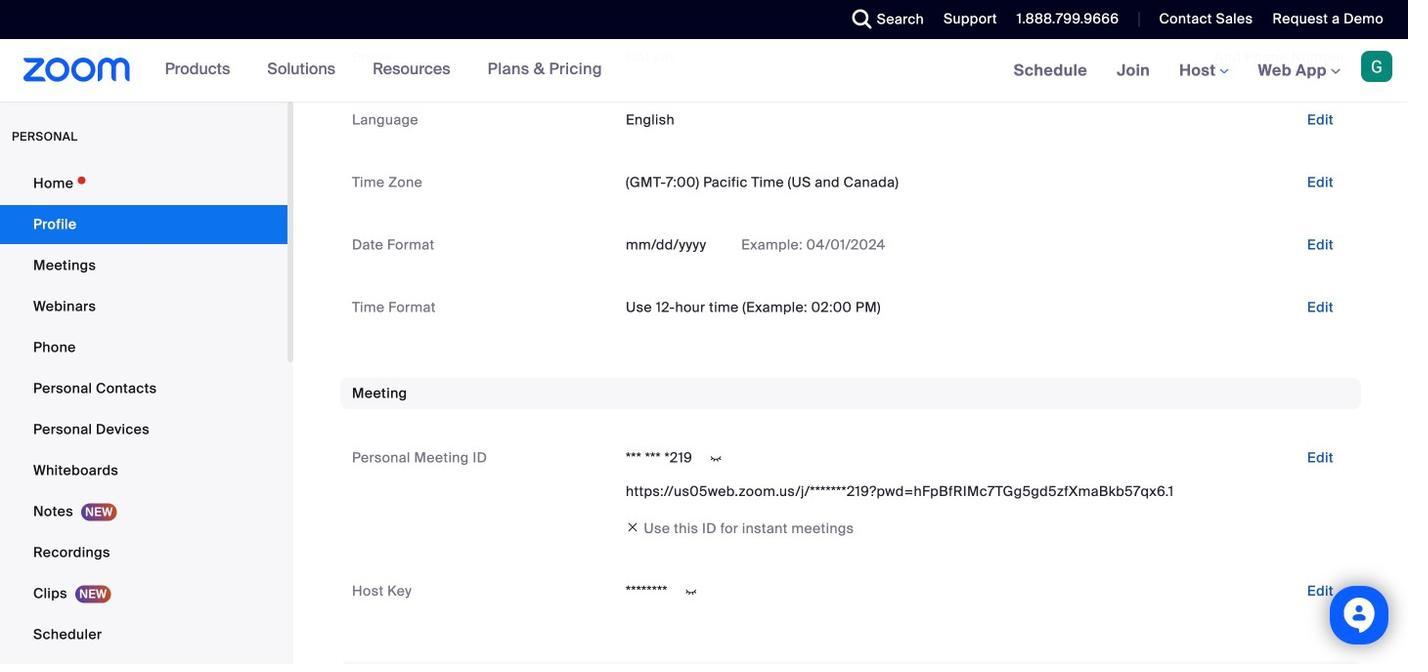 Task type: locate. For each thing, give the bounding box(es) containing it.
show personal meeting id image
[[700, 450, 732, 468]]

banner
[[0, 39, 1408, 103]]

personal menu menu
[[0, 164, 288, 665]]

profile picture image
[[1361, 51, 1393, 82]]

zoom logo image
[[23, 58, 131, 82]]



Task type: describe. For each thing, give the bounding box(es) containing it.
meetings navigation
[[999, 39, 1408, 103]]

product information navigation
[[150, 39, 617, 102]]

show host key image
[[676, 584, 707, 602]]



Task type: vqa. For each thing, say whether or not it's contained in the screenshot.
product information navigation
yes



